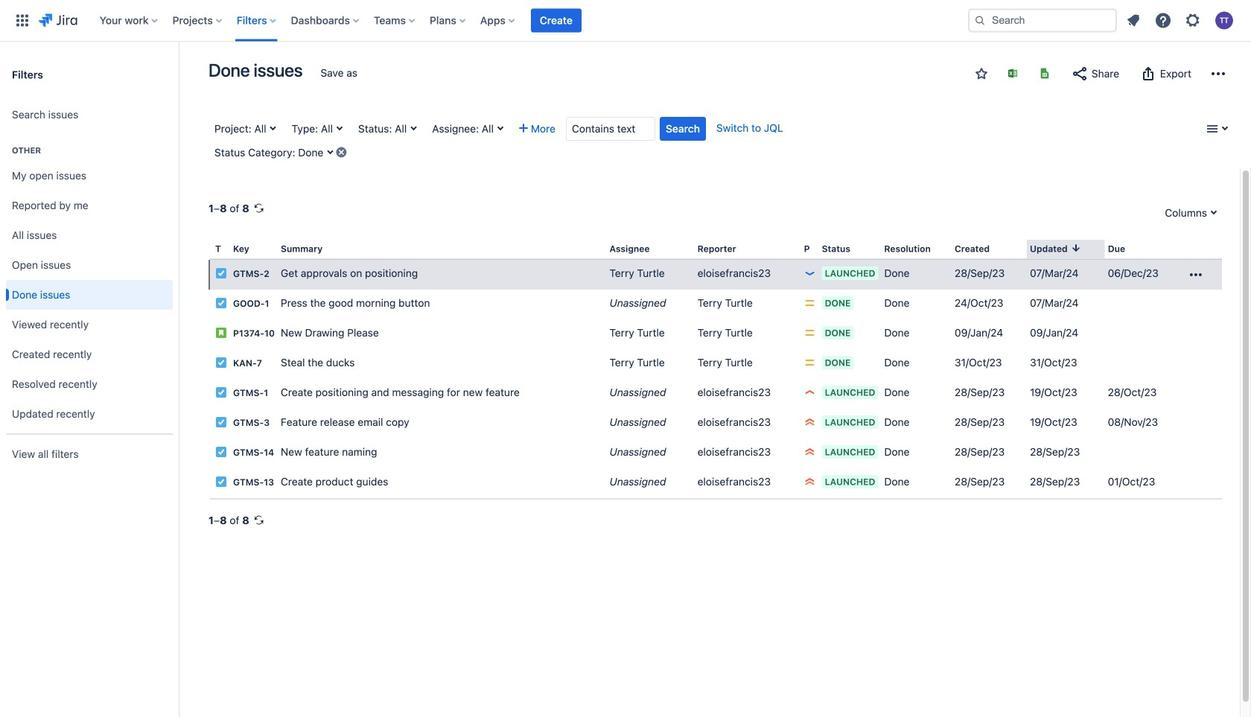 Task type: locate. For each thing, give the bounding box(es) containing it.
task image
[[215, 297, 227, 309], [215, 357, 227, 369], [215, 387, 227, 399], [215, 476, 227, 488]]

1 task image from the top
[[215, 297, 227, 309]]

banner
[[0, 0, 1252, 42]]

heading
[[6, 145, 173, 156]]

jira image
[[39, 12, 77, 29], [39, 12, 77, 29]]

remove criteria image
[[336, 146, 348, 158]]

help image
[[1155, 12, 1173, 29]]

task image for 2nd highest icon
[[215, 476, 227, 488]]

1 task image from the top
[[215, 268, 227, 280]]

2 task image from the top
[[215, 357, 227, 369]]

appswitcher icon image
[[13, 12, 31, 29]]

4 task image from the top
[[215, 476, 227, 488]]

2 vertical spatial task image
[[215, 446, 227, 458]]

1 vertical spatial medium image
[[805, 327, 816, 339]]

task image for highest image
[[215, 446, 227, 458]]

3 task image from the top
[[215, 387, 227, 399]]

settings image
[[1185, 12, 1203, 29]]

open in google sheets image
[[1040, 67, 1051, 79]]

highest image down high image
[[805, 417, 816, 429]]

task image for first highest icon from the top of the page
[[215, 417, 227, 429]]

medium image
[[805, 297, 816, 309], [805, 327, 816, 339]]

0 vertical spatial task image
[[215, 268, 227, 280]]

other group
[[6, 130, 173, 434]]

highest image down highest image
[[805, 476, 816, 488]]

main content
[[179, 42, 1252, 718]]

open in microsoft excel image
[[1008, 67, 1019, 79]]

1 vertical spatial task image
[[215, 417, 227, 429]]

2 task image from the top
[[215, 417, 227, 429]]

highest image
[[805, 446, 816, 458]]

small image
[[976, 68, 988, 80], [1071, 242, 1083, 254]]

0 vertical spatial small image
[[976, 68, 988, 80]]

1 vertical spatial highest image
[[805, 476, 816, 488]]

more actions image
[[1212, 65, 1226, 83]]

task image
[[215, 268, 227, 280], [215, 417, 227, 429], [215, 446, 227, 458]]

0 horizontal spatial small image
[[976, 68, 988, 80]]

1 horizontal spatial small image
[[1071, 242, 1083, 254]]

medium image up medium image
[[805, 327, 816, 339]]

3 task image from the top
[[215, 446, 227, 458]]

highest image
[[805, 417, 816, 429], [805, 476, 816, 488]]

2 highest image from the top
[[805, 476, 816, 488]]

1 vertical spatial small image
[[1071, 242, 1083, 254]]

0 vertical spatial highest image
[[805, 417, 816, 429]]

0 vertical spatial medium image
[[805, 297, 816, 309]]

medium image down low icon
[[805, 297, 816, 309]]

primary element
[[9, 0, 957, 41]]



Task type: describe. For each thing, give the bounding box(es) containing it.
1 medium image from the top
[[805, 297, 816, 309]]

sidebar navigation image
[[162, 60, 195, 89]]

notifications image
[[1125, 12, 1143, 29]]

story image
[[215, 327, 227, 339]]

task image for high image
[[215, 387, 227, 399]]

high image
[[805, 387, 816, 399]]

search image
[[975, 15, 987, 26]]

Search field
[[969, 9, 1118, 32]]

Search issues using keywords text field
[[566, 117, 656, 141]]

task image for medium image
[[215, 357, 227, 369]]

your profile and settings image
[[1216, 12, 1234, 29]]

task image for low icon
[[215, 268, 227, 280]]

task image for first medium icon from the top of the page
[[215, 297, 227, 309]]

low image
[[805, 268, 816, 280]]

2 medium image from the top
[[805, 327, 816, 339]]

1 highest image from the top
[[805, 417, 816, 429]]

medium image
[[805, 357, 816, 369]]



Task type: vqa. For each thing, say whether or not it's contained in the screenshot.
"Goal" image
no



